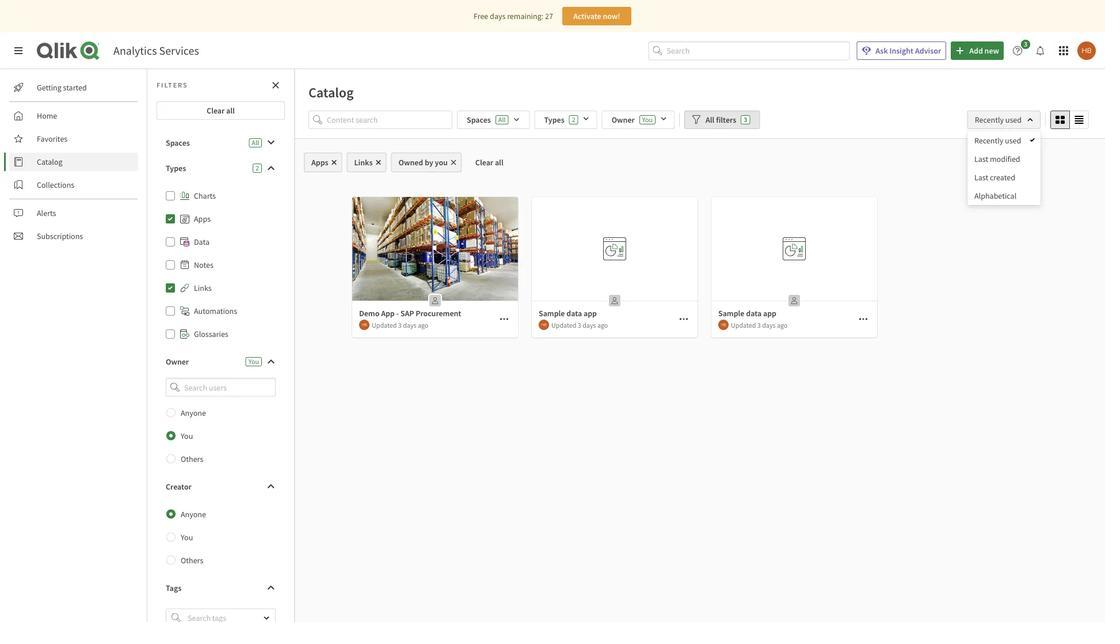 Task type: vqa. For each thing, say whether or not it's contained in the screenshot.
Data.
no



Task type: locate. For each thing, give the bounding box(es) containing it.
used up modified
[[1006, 135, 1022, 146]]

1 horizontal spatial updated 3 days ago
[[552, 320, 608, 329]]

2 horizontal spatial personal element
[[786, 291, 804, 310]]

0 horizontal spatial updated 3 days ago
[[372, 320, 429, 329]]

owned
[[399, 157, 423, 168]]

clear all for top clear all button
[[207, 105, 235, 116]]

alphabetical option
[[968, 187, 1041, 205]]

2 horizontal spatial ago
[[777, 320, 788, 329]]

sample
[[539, 308, 565, 318], [719, 308, 745, 318]]

2 app from the left
[[764, 308, 777, 318]]

1 vertical spatial you
[[181, 431, 193, 441]]

anyone down owner
[[181, 408, 206, 418]]

0 vertical spatial used
[[1006, 115, 1022, 125]]

recently used up 'last modified'
[[975, 135, 1022, 146]]

others up creator
[[181, 454, 203, 464]]

0 vertical spatial clear
[[207, 105, 225, 116]]

list box inside filters region
[[968, 131, 1041, 205]]

3 updated from the left
[[731, 320, 756, 329]]

all for clear all button to the right
[[495, 157, 504, 168]]

2 horizontal spatial howard brown element
[[719, 320, 729, 330]]

recently inside option
[[975, 135, 1004, 146]]

1 horizontal spatial howard brown image
[[539, 320, 549, 330]]

1 horizontal spatial links
[[355, 157, 373, 168]]

1 used from the top
[[1006, 115, 1022, 125]]

3 personal element from the left
[[786, 291, 804, 310]]

navigation pane element
[[0, 74, 147, 250]]

app
[[584, 308, 597, 318], [764, 308, 777, 318]]

2 howard brown image from the left
[[539, 320, 549, 330]]

1 updated from the left
[[372, 320, 397, 329]]

1 vertical spatial others
[[181, 555, 203, 565]]

3 howard brown image from the left
[[719, 320, 729, 330]]

2 horizontal spatial updated
[[731, 320, 756, 329]]

1 app from the left
[[584, 308, 597, 318]]

you for owner option group
[[181, 431, 193, 441]]

1 howard brown image from the left
[[359, 320, 370, 330]]

used inside field
[[1006, 115, 1022, 125]]

searchbar element
[[649, 41, 850, 60]]

started
[[63, 82, 87, 93]]

2 sample from the left
[[719, 308, 745, 318]]

1 vertical spatial all
[[495, 157, 504, 168]]

demo
[[359, 308, 380, 318]]

others inside creator option group
[[181, 555, 203, 565]]

apps up data
[[194, 214, 211, 224]]

procurement
[[416, 308, 462, 318]]

clear all button
[[157, 101, 285, 120], [466, 153, 513, 172]]

3 howard brown element from the left
[[719, 320, 729, 330]]

last left created
[[975, 172, 989, 183]]

0 horizontal spatial data
[[567, 308, 582, 318]]

howard brown image for second personal element from right howard brown element
[[539, 320, 549, 330]]

1 vertical spatial apps
[[194, 214, 211, 224]]

notes
[[194, 260, 214, 270]]

anyone inside owner option group
[[181, 408, 206, 418]]

0 horizontal spatial apps
[[194, 214, 211, 224]]

recently used inside recently used option
[[975, 135, 1022, 146]]

0 horizontal spatial catalog
[[37, 157, 63, 167]]

1 horizontal spatial sample data app
[[719, 308, 777, 318]]

you
[[435, 157, 448, 168]]

0 horizontal spatial links
[[194, 283, 212, 293]]

1 last from the top
[[975, 154, 989, 164]]

updated for first personal element
[[372, 320, 397, 329]]

2 howard brown element from the left
[[539, 320, 549, 330]]

howard brown image for howard brown element associated with 3rd personal element from the left
[[719, 320, 729, 330]]

activate now!
[[574, 11, 621, 21]]

all
[[226, 105, 235, 116], [495, 157, 504, 168]]

links down the notes
[[194, 283, 212, 293]]

subscriptions link
[[9, 227, 138, 245]]

clear all button right the "you"
[[466, 153, 513, 172]]

1 vertical spatial recently used
[[975, 135, 1022, 146]]

howard brown element for first personal element
[[359, 320, 370, 330]]

filters region
[[0, 0, 1106, 622]]

free
[[474, 11, 489, 21]]

1 horizontal spatial app
[[764, 308, 777, 318]]

others inside owner option group
[[181, 454, 203, 464]]

apps inside button
[[312, 157, 329, 168]]

days for 'howard brown' image related to second personal element from right howard brown element
[[583, 320, 596, 329]]

howard brown element
[[359, 320, 370, 330], [539, 320, 549, 330], [719, 320, 729, 330]]

advisor
[[916, 45, 942, 56]]

updated for 3rd personal element from the left
[[731, 320, 756, 329]]

demo app - sap procurement
[[359, 308, 462, 318]]

recently used
[[975, 115, 1022, 125], [975, 135, 1022, 146]]

recently used for recently used field
[[975, 115, 1022, 125]]

1 vertical spatial used
[[1006, 135, 1022, 146]]

0 vertical spatial catalog
[[309, 84, 354, 101]]

all filters
[[706, 115, 737, 125]]

used inside option
[[1006, 135, 1022, 146]]

apps button
[[304, 153, 342, 172]]

last created option
[[968, 168, 1041, 187]]

0 vertical spatial anyone
[[181, 408, 206, 418]]

days
[[490, 11, 506, 21], [403, 320, 417, 329], [583, 320, 596, 329], [763, 320, 776, 329]]

updated
[[372, 320, 397, 329], [552, 320, 577, 329], [731, 320, 756, 329]]

list box
[[968, 131, 1041, 205]]

Recently used field
[[968, 111, 1041, 129]]

0 horizontal spatial updated
[[372, 320, 397, 329]]

2 anyone from the top
[[181, 509, 206, 519]]

favorites link
[[9, 130, 138, 148]]

0 vertical spatial apps
[[312, 157, 329, 168]]

1 vertical spatial clear all
[[476, 157, 504, 168]]

others for owner option group
[[181, 454, 203, 464]]

links inside button
[[355, 157, 373, 168]]

last up last created
[[975, 154, 989, 164]]

0 horizontal spatial clear all
[[207, 105, 235, 116]]

modified
[[991, 154, 1021, 164]]

3
[[744, 115, 748, 124], [398, 320, 402, 329], [578, 320, 582, 329], [758, 320, 761, 329]]

personal element
[[426, 291, 445, 310], [606, 291, 624, 310], [786, 291, 804, 310]]

1 others from the top
[[181, 454, 203, 464]]

1 howard brown element from the left
[[359, 320, 370, 330]]

remaining:
[[507, 11, 544, 21]]

1 horizontal spatial clear all
[[476, 157, 504, 168]]

1 horizontal spatial catalog
[[309, 84, 354, 101]]

2 updated from the left
[[552, 320, 577, 329]]

you
[[249, 357, 259, 366], [181, 431, 193, 441], [181, 532, 193, 542]]

last for last created
[[975, 172, 989, 183]]

0 horizontal spatial sample data app
[[539, 308, 597, 318]]

anyone down creator
[[181, 509, 206, 519]]

0 vertical spatial all
[[226, 105, 235, 116]]

2 used from the top
[[1006, 135, 1022, 146]]

ask
[[876, 45, 889, 56]]

recently up 'last modified'
[[975, 135, 1004, 146]]

howard brown element for second personal element from right
[[539, 320, 549, 330]]

1 vertical spatial links
[[194, 283, 212, 293]]

0 horizontal spatial clear
[[207, 105, 225, 116]]

others
[[181, 454, 203, 464], [181, 555, 203, 565]]

links
[[355, 157, 373, 168], [194, 283, 212, 293]]

links button
[[347, 153, 387, 172]]

apps left links button
[[312, 157, 329, 168]]

0 horizontal spatial sample
[[539, 308, 565, 318]]

sample data app
[[539, 308, 597, 318], [719, 308, 777, 318]]

others up tags
[[181, 555, 203, 565]]

used
[[1006, 115, 1022, 125], [1006, 135, 1022, 146]]

data
[[567, 308, 582, 318], [747, 308, 762, 318]]

1 horizontal spatial data
[[747, 308, 762, 318]]

creator button
[[157, 477, 285, 496]]

howard brown image
[[359, 320, 370, 330], [539, 320, 549, 330], [719, 320, 729, 330]]

list box containing recently used
[[968, 131, 1041, 205]]

tags button
[[157, 579, 285, 597]]

3 ago from the left
[[777, 320, 788, 329]]

you inside creator option group
[[181, 532, 193, 542]]

open image
[[263, 614, 270, 621]]

3 inside filters region
[[744, 115, 748, 124]]

types
[[166, 163, 186, 173]]

1 horizontal spatial ago
[[598, 320, 608, 329]]

1 vertical spatial anyone
[[181, 509, 206, 519]]

2 data from the left
[[747, 308, 762, 318]]

1 recently used from the top
[[975, 115, 1022, 125]]

creator option group
[[157, 503, 285, 572]]

anyone
[[181, 408, 206, 418], [181, 509, 206, 519]]

1 sample data app from the left
[[539, 308, 597, 318]]

close sidebar menu image
[[14, 46, 23, 55]]

glossaries
[[194, 329, 228, 339]]

recently used up recently used option
[[975, 115, 1022, 125]]

clear all
[[207, 105, 235, 116], [476, 157, 504, 168]]

analytics services element
[[113, 43, 199, 58]]

free days remaining: 27
[[474, 11, 553, 21]]

2 others from the top
[[181, 555, 203, 565]]

clear for top clear all button
[[207, 105, 225, 116]]

1 recently from the top
[[975, 115, 1004, 125]]

1 horizontal spatial clear
[[476, 157, 494, 168]]

1 data from the left
[[567, 308, 582, 318]]

recently used option
[[968, 131, 1041, 150]]

ask insight advisor button
[[857, 41, 947, 60]]

0 vertical spatial others
[[181, 454, 203, 464]]

recently
[[975, 115, 1004, 125], [975, 135, 1004, 146]]

1 anyone from the top
[[181, 408, 206, 418]]

anyone for owner option group
[[181, 408, 206, 418]]

you for creator option group
[[181, 532, 193, 542]]

0 horizontal spatial personal element
[[426, 291, 445, 310]]

search tags image
[[172, 613, 181, 622]]

2 horizontal spatial updated 3 days ago
[[731, 320, 788, 329]]

alerts link
[[9, 204, 138, 222]]

2 vertical spatial you
[[181, 532, 193, 542]]

catalog
[[309, 84, 354, 101], [37, 157, 63, 167]]

used up recently used option
[[1006, 115, 1022, 125]]

1 updated 3 days ago from the left
[[372, 320, 429, 329]]

others for creator option group
[[181, 555, 203, 565]]

owner
[[166, 357, 189, 367]]

last
[[975, 154, 989, 164], [975, 172, 989, 183]]

recently used inside recently used field
[[975, 115, 1022, 125]]

1 horizontal spatial sample
[[719, 308, 745, 318]]

1 horizontal spatial all
[[495, 157, 504, 168]]

0 vertical spatial links
[[355, 157, 373, 168]]

0 vertical spatial recently
[[975, 115, 1004, 125]]

2 last from the top
[[975, 172, 989, 183]]

1 horizontal spatial updated
[[552, 320, 577, 329]]

recently up recently used option
[[975, 115, 1004, 125]]

1 horizontal spatial personal element
[[606, 291, 624, 310]]

all for top clear all button
[[226, 105, 235, 116]]

qlik sense app image
[[352, 197, 518, 301]]

2 sample data app from the left
[[719, 308, 777, 318]]

1 vertical spatial clear all button
[[466, 153, 513, 172]]

0 horizontal spatial all
[[226, 105, 235, 116]]

recently inside field
[[975, 115, 1004, 125]]

1 horizontal spatial clear all button
[[466, 153, 513, 172]]

1 horizontal spatial howard brown element
[[539, 320, 549, 330]]

apps
[[312, 157, 329, 168], [194, 214, 211, 224]]

clear
[[207, 105, 225, 116], [476, 157, 494, 168]]

anyone inside creator option group
[[181, 509, 206, 519]]

clear all button down filters
[[157, 101, 285, 120]]

2 horizontal spatial howard brown image
[[719, 320, 729, 330]]

ago
[[418, 320, 429, 329], [598, 320, 608, 329], [777, 320, 788, 329]]

0 horizontal spatial howard brown element
[[359, 320, 370, 330]]

0 horizontal spatial howard brown image
[[359, 320, 370, 330]]

tags
[[166, 583, 182, 593]]

Search text field
[[667, 41, 850, 60]]

0 horizontal spatial ago
[[418, 320, 429, 329]]

1 vertical spatial clear
[[476, 157, 494, 168]]

0 vertical spatial clear all
[[207, 105, 235, 116]]

1 vertical spatial last
[[975, 172, 989, 183]]

1 vertical spatial catalog
[[37, 157, 63, 167]]

1 vertical spatial recently
[[975, 135, 1004, 146]]

clear all for clear all button to the right
[[476, 157, 504, 168]]

links right the apps button at the left top of the page
[[355, 157, 373, 168]]

1 horizontal spatial apps
[[312, 157, 329, 168]]

you inside owner option group
[[181, 431, 193, 441]]

updated 3 days ago
[[372, 320, 429, 329], [552, 320, 608, 329], [731, 320, 788, 329]]

0 horizontal spatial app
[[584, 308, 597, 318]]

getting started
[[37, 82, 87, 93]]

all
[[706, 115, 715, 125]]

2 recently used from the top
[[975, 135, 1022, 146]]

app
[[381, 308, 395, 318]]

howard brown image for howard brown element for first personal element
[[359, 320, 370, 330]]

2 recently from the top
[[975, 135, 1004, 146]]

0 vertical spatial last
[[975, 154, 989, 164]]

0 horizontal spatial clear all button
[[157, 101, 285, 120]]

last created
[[975, 172, 1016, 183]]

0 vertical spatial recently used
[[975, 115, 1022, 125]]

analytics services
[[113, 43, 199, 58]]



Task type: describe. For each thing, give the bounding box(es) containing it.
owned by you button
[[391, 153, 462, 172]]

analytics
[[113, 43, 157, 58]]

collections link
[[9, 176, 138, 194]]

2
[[256, 164, 259, 172]]

owner option group
[[157, 401, 285, 470]]

search tags element
[[172, 613, 181, 622]]

filters
[[157, 81, 188, 90]]

days for 'howard brown' image corresponding to howard brown element for first personal element
[[403, 320, 417, 329]]

creator
[[166, 481, 192, 492]]

sap
[[401, 308, 414, 318]]

howard brown element for 3rd personal element from the left
[[719, 320, 729, 330]]

updated for second personal element from right
[[552, 320, 577, 329]]

days for howard brown element associated with 3rd personal element from the left 'howard brown' image
[[763, 320, 776, 329]]

data for howard brown element associated with 3rd personal element from the left
[[747, 308, 762, 318]]

data
[[194, 237, 210, 247]]

getting
[[37, 82, 62, 93]]

catalog inside navigation pane element
[[37, 157, 63, 167]]

activate now! link
[[563, 7, 632, 25]]

3 updated 3 days ago from the left
[[731, 320, 788, 329]]

1 personal element from the left
[[426, 291, 445, 310]]

alerts
[[37, 208, 56, 218]]

owned by you
[[399, 157, 448, 168]]

services
[[159, 43, 199, 58]]

by
[[425, 157, 434, 168]]

home
[[37, 111, 57, 121]]

data for second personal element from right howard brown element
[[567, 308, 582, 318]]

anyone for creator option group
[[181, 509, 206, 519]]

created
[[991, 172, 1016, 183]]

ask insight advisor
[[876, 45, 942, 56]]

collections
[[37, 180, 74, 190]]

now!
[[603, 11, 621, 21]]

getting started link
[[9, 78, 138, 97]]

subscriptions
[[37, 231, 83, 241]]

sample data app for second personal element from right
[[539, 308, 597, 318]]

2 ago from the left
[[598, 320, 608, 329]]

home link
[[9, 107, 138, 125]]

sample data app for 3rd personal element from the left
[[719, 308, 777, 318]]

0 vertical spatial clear all button
[[157, 101, 285, 120]]

0 vertical spatial you
[[249, 357, 259, 366]]

filters
[[717, 115, 737, 125]]

last modified option
[[968, 150, 1041, 168]]

activate
[[574, 11, 602, 21]]

recently for recently used option
[[975, 135, 1004, 146]]

2 personal element from the left
[[606, 291, 624, 310]]

-
[[397, 308, 399, 318]]

2 updated 3 days ago from the left
[[552, 320, 608, 329]]

1 ago from the left
[[418, 320, 429, 329]]

last for last modified
[[975, 154, 989, 164]]

catalog link
[[9, 153, 138, 171]]

alphabetical
[[975, 191, 1017, 201]]

automations
[[194, 306, 237, 316]]

27
[[545, 11, 553, 21]]

used for recently used field
[[1006, 115, 1022, 125]]

Content search text field
[[327, 111, 453, 129]]

used for recently used option
[[1006, 135, 1022, 146]]

charts
[[194, 191, 216, 201]]

insight
[[890, 45, 914, 56]]

switch view group
[[1051, 111, 1090, 129]]

clear for clear all button to the right
[[476, 157, 494, 168]]

last modified
[[975, 154, 1021, 164]]

recently used for recently used option
[[975, 135, 1022, 146]]

1 sample from the left
[[539, 308, 565, 318]]

recently for recently used field
[[975, 115, 1004, 125]]

favorites
[[37, 134, 68, 144]]



